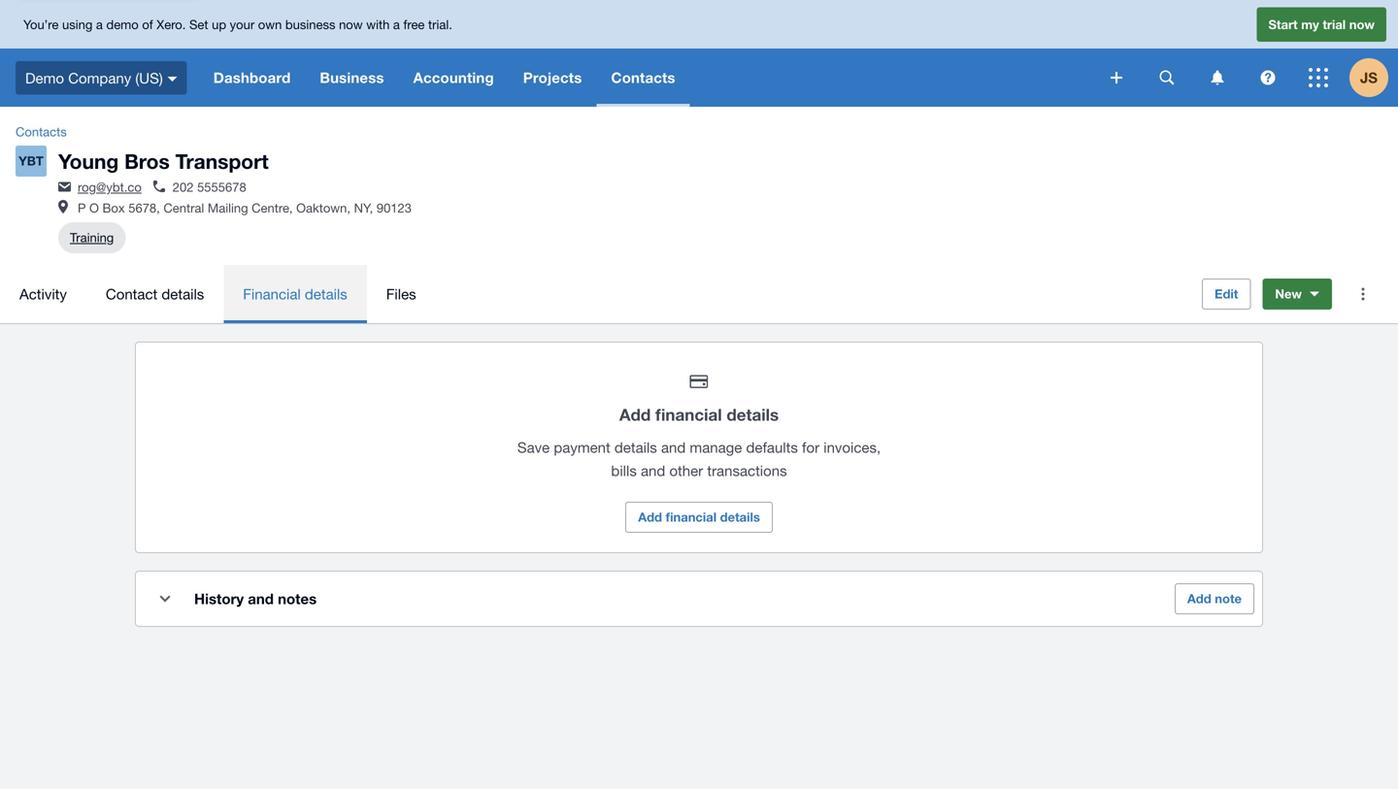 Task type: describe. For each thing, give the bounding box(es) containing it.
bills
[[611, 463, 637, 480]]

banner containing dashboard
[[0, 0, 1399, 107]]

trial.
[[428, 17, 452, 32]]

training
[[70, 230, 114, 245]]

dashboard link
[[199, 49, 305, 107]]

central
[[164, 200, 204, 216]]

demo
[[106, 17, 139, 32]]

activity button
[[0, 265, 86, 324]]

projects button
[[509, 49, 597, 107]]

phone number image
[[153, 181, 165, 192]]

rog@ybt.co
[[78, 180, 142, 195]]

contacts for contacts link
[[16, 124, 67, 139]]

for
[[802, 439, 820, 456]]

1 vertical spatial and
[[641, 463, 666, 480]]

free
[[404, 17, 425, 32]]

toggle image
[[160, 596, 170, 603]]

business
[[320, 69, 384, 86]]

history
[[194, 591, 244, 608]]

training button
[[70, 223, 114, 254]]

add for "add financial details" heading
[[620, 405, 651, 425]]

new button
[[1263, 279, 1333, 310]]

add for add note button
[[1188, 592, 1212, 607]]

dashboard
[[213, 69, 291, 86]]

start
[[1269, 17, 1298, 32]]

details inside save payment details and manage defaults for invoices, bills and other transactions
[[615, 439, 657, 456]]

files
[[386, 286, 416, 303]]

own
[[258, 17, 282, 32]]

using
[[62, 17, 93, 32]]

0 horizontal spatial svg image
[[1160, 70, 1175, 85]]

save payment details and manage defaults for invoices, bills and other transactions
[[518, 439, 881, 480]]

company
[[68, 69, 131, 86]]

notes
[[278, 591, 317, 608]]

contacts for "contacts" dropdown button
[[611, 69, 676, 86]]

p
[[78, 200, 86, 216]]

(us)
[[135, 69, 163, 86]]

financial details button
[[224, 265, 367, 324]]

toggle button
[[146, 580, 185, 619]]

start my trial now
[[1269, 17, 1375, 32]]

oaktown,
[[296, 200, 351, 216]]

you're using a demo of xero. set up your own business now with a free trial.
[[23, 17, 452, 32]]

business button
[[305, 49, 399, 107]]

menu containing activity
[[0, 265, 1187, 324]]

js
[[1361, 69, 1378, 86]]

contacts link
[[8, 122, 75, 142]]

5555678
[[197, 180, 246, 195]]

edit button
[[1203, 279, 1251, 310]]

1 now from the left
[[339, 17, 363, 32]]

2 now from the left
[[1350, 17, 1375, 32]]

accounting
[[413, 69, 494, 86]]

contact
[[106, 286, 158, 303]]

bros
[[124, 149, 170, 173]]

box
[[103, 200, 125, 216]]

edit
[[1215, 287, 1239, 302]]

demo company (us) button
[[0, 49, 199, 107]]

financial for add financial details 'button'
[[666, 510, 717, 525]]

trial
[[1323, 17, 1346, 32]]

young
[[58, 149, 119, 173]]

save
[[518, 439, 550, 456]]

add financial details button
[[626, 502, 773, 533]]

js button
[[1350, 49, 1399, 107]]

financial
[[243, 286, 301, 303]]

add financial details for add financial details 'button'
[[638, 510, 760, 525]]

payment
[[554, 439, 611, 456]]

ny,
[[354, 200, 373, 216]]

5678,
[[128, 200, 160, 216]]

you're
[[23, 17, 59, 32]]



Task type: vqa. For each thing, say whether or not it's contained in the screenshot.
Projects popup button
yes



Task type: locate. For each thing, give the bounding box(es) containing it.
financial inside 'button'
[[666, 510, 717, 525]]

90123
[[377, 200, 412, 216]]

1 vertical spatial add financial details
[[638, 510, 760, 525]]

details inside heading
[[727, 405, 779, 425]]

add financial details for "add financial details" heading
[[620, 405, 779, 425]]

my
[[1302, 17, 1320, 32]]

1 vertical spatial add
[[638, 510, 662, 525]]

2 vertical spatial add
[[1188, 592, 1212, 607]]

actions menu image
[[1344, 275, 1383, 314]]

ybt
[[19, 153, 44, 169]]

details inside 'button'
[[720, 510, 760, 525]]

contacts inside dropdown button
[[611, 69, 676, 86]]

add note button
[[1175, 584, 1255, 615]]

0 vertical spatial contacts
[[611, 69, 676, 86]]

new
[[1276, 287, 1303, 302]]

business
[[286, 17, 336, 32]]

0 horizontal spatial now
[[339, 17, 363, 32]]

contacts button
[[597, 49, 690, 107]]

0 vertical spatial financial
[[656, 405, 722, 425]]

0 vertical spatial and
[[661, 439, 686, 456]]

banner
[[0, 0, 1399, 107]]

contacts
[[611, 69, 676, 86], [16, 124, 67, 139]]

o
[[89, 200, 99, 216]]

add for add financial details 'button'
[[638, 510, 662, 525]]

2 a from the left
[[393, 17, 400, 32]]

add note
[[1188, 592, 1242, 607]]

add
[[620, 405, 651, 425], [638, 510, 662, 525], [1188, 592, 1212, 607]]

files button
[[367, 265, 436, 324]]

financial for "add financial details" heading
[[656, 405, 722, 425]]

add left note
[[1188, 592, 1212, 607]]

contacts up ybt
[[16, 124, 67, 139]]

with
[[366, 17, 390, 32]]

1 vertical spatial financial
[[666, 510, 717, 525]]

1 horizontal spatial a
[[393, 17, 400, 32]]

202
[[173, 180, 194, 195]]

p o box 5678, central mailing centre, oaktown, ny, 90123
[[78, 200, 412, 216]]

details down "transactions"
[[720, 510, 760, 525]]

demo
[[25, 69, 64, 86]]

email image
[[58, 182, 71, 192]]

billing address image
[[58, 200, 68, 214]]

up
[[212, 17, 226, 32]]

add financial details inside add financial details 'button'
[[638, 510, 760, 525]]

a left free
[[393, 17, 400, 32]]

add financial details
[[620, 405, 779, 425], [638, 510, 760, 525]]

0 vertical spatial add
[[620, 405, 651, 425]]

your
[[230, 17, 255, 32]]

contacts inside contacts link
[[16, 124, 67, 139]]

accounting button
[[399, 49, 509, 107]]

financial details
[[243, 286, 348, 303]]

1 vertical spatial contacts
[[16, 124, 67, 139]]

and up other
[[661, 439, 686, 456]]

now left with
[[339, 17, 363, 32]]

projects
[[523, 69, 582, 86]]

defaults
[[746, 439, 798, 456]]

0 vertical spatial add financial details
[[620, 405, 779, 425]]

transport
[[175, 149, 269, 173]]

contact details
[[106, 286, 204, 303]]

svg image inside the demo company (us) popup button
[[168, 76, 177, 81]]

2 vertical spatial and
[[248, 591, 274, 608]]

demo company (us)
[[25, 69, 163, 86]]

details right "financial"
[[305, 286, 348, 303]]

financial inside heading
[[656, 405, 722, 425]]

add inside 'button'
[[638, 510, 662, 525]]

note
[[1215, 592, 1242, 607]]

1 a from the left
[[96, 17, 103, 32]]

contact details button
[[86, 265, 224, 324]]

centre,
[[252, 200, 293, 216]]

activity
[[19, 286, 67, 303]]

and right bills
[[641, 463, 666, 480]]

details inside button
[[305, 286, 348, 303]]

financial down other
[[666, 510, 717, 525]]

1 horizontal spatial contacts
[[611, 69, 676, 86]]

add financial details up manage
[[620, 405, 779, 425]]

young bros transport
[[58, 149, 269, 173]]

add financial details inside "add financial details" heading
[[620, 405, 779, 425]]

menu
[[0, 265, 1187, 324]]

add financial details heading
[[505, 401, 894, 429]]

and
[[661, 439, 686, 456], [641, 463, 666, 480], [248, 591, 274, 608]]

and left notes
[[248, 591, 274, 608]]

financial up manage
[[656, 405, 722, 425]]

details
[[162, 286, 204, 303], [305, 286, 348, 303], [727, 405, 779, 425], [615, 439, 657, 456], [720, 510, 760, 525]]

manage
[[690, 439, 742, 456]]

1 horizontal spatial svg image
[[1309, 68, 1329, 87]]

add inside heading
[[620, 405, 651, 425]]

set
[[189, 17, 208, 32]]

rog@ybt.co link
[[78, 180, 142, 195]]

xero.
[[157, 17, 186, 32]]

financial
[[656, 405, 722, 425], [666, 510, 717, 525]]

add up bills
[[620, 405, 651, 425]]

a
[[96, 17, 103, 32], [393, 17, 400, 32]]

now
[[339, 17, 363, 32], [1350, 17, 1375, 32]]

history and notes
[[194, 591, 317, 608]]

of
[[142, 17, 153, 32]]

other
[[670, 463, 703, 480]]

add financial details down other
[[638, 510, 760, 525]]

add down save payment details and manage defaults for invoices, bills and other transactions
[[638, 510, 662, 525]]

svg image
[[1212, 70, 1224, 85], [1261, 70, 1276, 85], [1111, 72, 1123, 84], [168, 76, 177, 81]]

transactions
[[707, 463, 787, 480]]

contacts right projects
[[611, 69, 676, 86]]

a right using
[[96, 17, 103, 32]]

mailing
[[208, 200, 248, 216]]

1 horizontal spatial now
[[1350, 17, 1375, 32]]

details right contact
[[162, 286, 204, 303]]

invoices,
[[824, 439, 881, 456]]

0 horizontal spatial contacts
[[16, 124, 67, 139]]

add inside button
[[1188, 592, 1212, 607]]

now right "trial"
[[1350, 17, 1375, 32]]

0 horizontal spatial a
[[96, 17, 103, 32]]

details up bills
[[615, 439, 657, 456]]

svg image
[[1309, 68, 1329, 87], [1160, 70, 1175, 85]]

details inside button
[[162, 286, 204, 303]]

details up defaults
[[727, 405, 779, 425]]

202 5555678
[[173, 180, 246, 195]]



